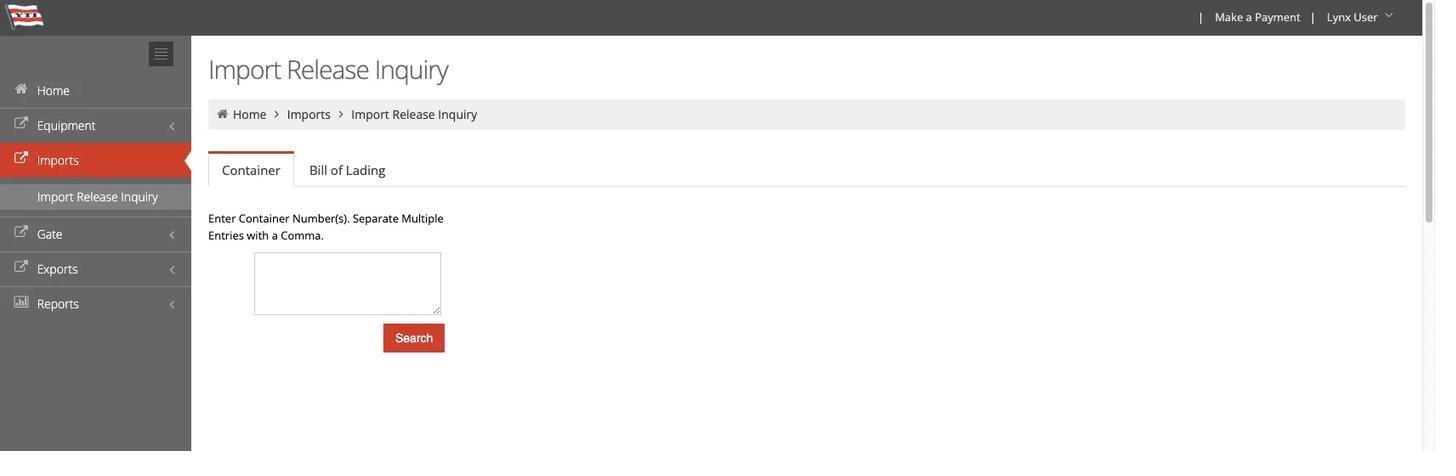 Task type: vqa. For each thing, say whether or not it's contained in the screenshot.
the angle down icon
yes



Task type: describe. For each thing, give the bounding box(es) containing it.
0 horizontal spatial imports
[[37, 152, 79, 168]]

exports link
[[0, 252, 191, 287]]

enter container number(s).  separate multiple entries with a comma.
[[208, 211, 444, 243]]

0 vertical spatial import release inquiry
[[208, 52, 448, 87]]

of
[[331, 162, 343, 179]]

make a payment
[[1215, 9, 1301, 25]]

0 vertical spatial a
[[1246, 9, 1252, 25]]

lynx user link
[[1319, 0, 1404, 36]]

1 vertical spatial home
[[233, 106, 267, 122]]

0 vertical spatial import release inquiry link
[[351, 106, 477, 122]]

0 horizontal spatial home image
[[13, 83, 30, 95]]

gate
[[37, 226, 63, 242]]

multiple
[[402, 211, 444, 226]]

container link
[[208, 154, 294, 187]]

bill of lading
[[309, 162, 385, 179]]

gate link
[[0, 217, 191, 252]]

1 horizontal spatial import
[[208, 52, 281, 87]]

lading
[[346, 162, 385, 179]]

external link image for gate
[[13, 227, 30, 239]]

number(s).
[[292, 211, 350, 226]]

separate
[[353, 211, 399, 226]]

reports
[[37, 296, 79, 312]]

0 vertical spatial inquiry
[[375, 52, 448, 87]]

inquiry for the top the import release inquiry link
[[438, 106, 477, 122]]

make a payment link
[[1207, 0, 1307, 36]]

user
[[1354, 9, 1378, 25]]

inquiry for the leftmost the import release inquiry link
[[121, 189, 158, 205]]

equipment link
[[0, 108, 191, 143]]

1 horizontal spatial imports
[[287, 106, 331, 122]]

bill of lading link
[[296, 153, 399, 187]]

make
[[1215, 9, 1243, 25]]

search button
[[383, 324, 445, 353]]



Task type: locate. For each thing, give the bounding box(es) containing it.
import release inquiry up angle right icon
[[208, 52, 448, 87]]

1 horizontal spatial home image
[[215, 108, 230, 120]]

angle right image
[[334, 108, 349, 120]]

0 horizontal spatial home
[[37, 82, 70, 99]]

import release inquiry
[[208, 52, 448, 87], [351, 106, 477, 122], [37, 189, 158, 205]]

import up angle right image
[[208, 52, 281, 87]]

home inside home link
[[37, 82, 70, 99]]

1 horizontal spatial imports link
[[287, 106, 331, 122]]

inquiry
[[375, 52, 448, 87], [438, 106, 477, 122], [121, 189, 158, 205]]

0 vertical spatial import
[[208, 52, 281, 87]]

2 vertical spatial release
[[77, 189, 118, 205]]

a
[[1246, 9, 1252, 25], [272, 228, 278, 243]]

1 vertical spatial container
[[239, 211, 290, 226]]

external link image inside the equipment link
[[13, 118, 30, 130]]

imports link down 'equipment'
[[0, 143, 191, 178]]

1 vertical spatial import
[[351, 106, 389, 122]]

3 external link image from the top
[[13, 227, 30, 239]]

angle down image
[[1381, 9, 1398, 21]]

0 horizontal spatial import
[[37, 189, 74, 205]]

imports down 'equipment'
[[37, 152, 79, 168]]

container up with
[[239, 211, 290, 226]]

home image up the equipment link
[[13, 83, 30, 95]]

0 horizontal spatial import release inquiry link
[[0, 185, 191, 210]]

external link image for equipment
[[13, 118, 30, 130]]

comma.
[[281, 228, 324, 243]]

1 vertical spatial release
[[392, 106, 435, 122]]

lynx user
[[1327, 9, 1378, 25]]

import release inquiry link up gate link
[[0, 185, 191, 210]]

enter
[[208, 211, 236, 226]]

payment
[[1255, 9, 1301, 25]]

0 horizontal spatial a
[[272, 228, 278, 243]]

1 vertical spatial imports link
[[0, 143, 191, 178]]

import up gate
[[37, 189, 74, 205]]

release right angle right icon
[[392, 106, 435, 122]]

home up 'equipment'
[[37, 82, 70, 99]]

home image
[[13, 83, 30, 95], [215, 108, 230, 120]]

2 external link image from the top
[[13, 153, 30, 165]]

external link image for imports
[[13, 153, 30, 165]]

0 vertical spatial release
[[287, 52, 369, 87]]

import release inquiry up gate link
[[37, 189, 158, 205]]

imports right angle right image
[[287, 106, 331, 122]]

1 vertical spatial a
[[272, 228, 278, 243]]

a right with
[[272, 228, 278, 243]]

release for the top the import release inquiry link
[[392, 106, 435, 122]]

release
[[287, 52, 369, 87], [392, 106, 435, 122], [77, 189, 118, 205]]

external link image down the equipment link
[[13, 153, 30, 165]]

0 horizontal spatial release
[[77, 189, 118, 205]]

0 vertical spatial home image
[[13, 83, 30, 95]]

import right angle right icon
[[351, 106, 389, 122]]

release up angle right icon
[[287, 52, 369, 87]]

import for the top the import release inquiry link
[[351, 106, 389, 122]]

|
[[1198, 9, 1204, 25], [1310, 9, 1316, 25]]

a inside "enter container number(s).  separate multiple entries with a comma."
[[272, 228, 278, 243]]

container inside 'link'
[[222, 162, 281, 179]]

2 vertical spatial inquiry
[[121, 189, 158, 205]]

reports link
[[0, 287, 191, 321]]

home link left angle right image
[[233, 106, 267, 122]]

external link image
[[13, 118, 30, 130], [13, 153, 30, 165], [13, 227, 30, 239], [13, 262, 30, 274]]

None text field
[[254, 253, 441, 315]]

external link image inside exports link
[[13, 262, 30, 274]]

2 vertical spatial import release inquiry
[[37, 189, 158, 205]]

0 horizontal spatial imports link
[[0, 143, 191, 178]]

0 vertical spatial imports link
[[287, 106, 331, 122]]

bill
[[309, 162, 327, 179]]

external link image inside "imports" link
[[13, 153, 30, 165]]

external link image for exports
[[13, 262, 30, 274]]

container up the enter
[[222, 162, 281, 179]]

equipment
[[37, 117, 96, 133]]

2 horizontal spatial import
[[351, 106, 389, 122]]

0 vertical spatial home
[[37, 82, 70, 99]]

4 external link image from the top
[[13, 262, 30, 274]]

0 horizontal spatial home link
[[0, 73, 191, 108]]

release up gate link
[[77, 189, 118, 205]]

1 external link image from the top
[[13, 118, 30, 130]]

0 horizontal spatial |
[[1198, 9, 1204, 25]]

home image left angle right image
[[215, 108, 230, 120]]

1 | from the left
[[1198, 9, 1204, 25]]

container
[[222, 162, 281, 179], [239, 211, 290, 226]]

1 vertical spatial home image
[[215, 108, 230, 120]]

import for the leftmost the import release inquiry link
[[37, 189, 74, 205]]

container inside "enter container number(s).  separate multiple entries with a comma."
[[239, 211, 290, 226]]

external link image left 'equipment'
[[13, 118, 30, 130]]

1 horizontal spatial import release inquiry link
[[351, 106, 477, 122]]

import release inquiry link right angle right icon
[[351, 106, 477, 122]]

1 horizontal spatial home link
[[233, 106, 267, 122]]

1 horizontal spatial |
[[1310, 9, 1316, 25]]

external link image up bar chart image
[[13, 262, 30, 274]]

angle right image
[[269, 108, 284, 120]]

1 horizontal spatial home
[[233, 106, 267, 122]]

entries
[[208, 228, 244, 243]]

1 vertical spatial imports
[[37, 152, 79, 168]]

external link image left gate
[[13, 227, 30, 239]]

| left lynx
[[1310, 9, 1316, 25]]

import
[[208, 52, 281, 87], [351, 106, 389, 122], [37, 189, 74, 205]]

1 vertical spatial import release inquiry
[[351, 106, 477, 122]]

2 | from the left
[[1310, 9, 1316, 25]]

0 vertical spatial imports
[[287, 106, 331, 122]]

exports
[[37, 261, 78, 277]]

bar chart image
[[13, 297, 30, 309]]

2 vertical spatial import
[[37, 189, 74, 205]]

with
[[247, 228, 269, 243]]

1 vertical spatial inquiry
[[438, 106, 477, 122]]

lynx
[[1327, 9, 1351, 25]]

| left make
[[1198, 9, 1204, 25]]

a right make
[[1246, 9, 1252, 25]]

imports link
[[287, 106, 331, 122], [0, 143, 191, 178]]

0 vertical spatial container
[[222, 162, 281, 179]]

home left angle right image
[[233, 106, 267, 122]]

2 horizontal spatial release
[[392, 106, 435, 122]]

home link up 'equipment'
[[0, 73, 191, 108]]

home link
[[0, 73, 191, 108], [233, 106, 267, 122]]

1 horizontal spatial a
[[1246, 9, 1252, 25]]

search
[[395, 332, 433, 345]]

release for the leftmost the import release inquiry link
[[77, 189, 118, 205]]

imports
[[287, 106, 331, 122], [37, 152, 79, 168]]

home
[[37, 82, 70, 99], [233, 106, 267, 122]]

import release inquiry right angle right icon
[[351, 106, 477, 122]]

imports link right angle right image
[[287, 106, 331, 122]]

1 horizontal spatial release
[[287, 52, 369, 87]]

1 vertical spatial import release inquiry link
[[0, 185, 191, 210]]

import release inquiry link
[[351, 106, 477, 122], [0, 185, 191, 210]]

external link image inside gate link
[[13, 227, 30, 239]]



